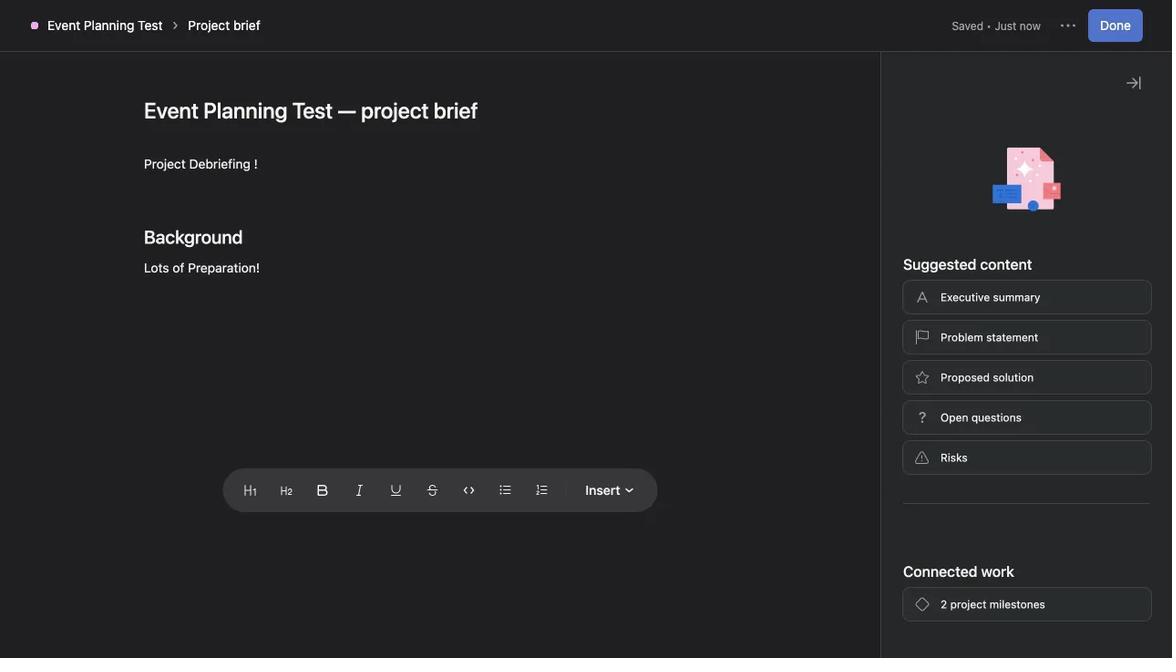 Task type: locate. For each thing, give the bounding box(es) containing it.
test inside the event planning test — project brief
[[210, 269, 244, 290]]

numbered list image
[[536, 485, 547, 496]]

1 vertical spatial planning
[[135, 269, 205, 290]]

0 vertical spatial project
[[188, 18, 230, 33]]

just down bob at the top
[[884, 329, 906, 342]]

project
[[188, 18, 230, 33], [144, 156, 186, 171]]

project brief
[[124, 294, 224, 316]]

done button
[[1088, 9, 1143, 42]]

project
[[950, 598, 987, 611]]

1 vertical spatial event
[[84, 269, 130, 290]]

update up summary
[[848, 226, 897, 243]]

2 vertical spatial just
[[885, 475, 907, 488]]

0 vertical spatial now
[[1020, 19, 1041, 32]]

update button
[[854, 450, 931, 468]]

insert button
[[574, 474, 647, 507]]

project brief
[[188, 18, 260, 33]]

now inside update just now
[[910, 475, 931, 488]]

now left problem at the right
[[909, 329, 930, 342]]

2 vertical spatial now
[[910, 475, 931, 488]]

test left '—'
[[210, 269, 244, 290]]

0 vertical spatial just
[[995, 19, 1017, 32]]

event planning test
[[47, 18, 163, 33]]

timeline
[[285, 114, 336, 129]]

you joined 18 minutes ago
[[854, 520, 932, 556]]

more actions for project brief image
[[1061, 18, 1075, 33]]

test
[[138, 18, 163, 33], [210, 269, 244, 290]]

ago
[[913, 543, 932, 556]]

now for update
[[910, 475, 931, 488]]

board link
[[199, 112, 249, 132]]

now left billing
[[1020, 19, 1041, 32]]

problem
[[941, 331, 983, 344]]

summary
[[993, 291, 1040, 304]]

executive
[[941, 291, 990, 304]]

billing
[[1051, 15, 1081, 28]]

1 vertical spatial just
[[884, 329, 906, 342]]

project left "brief"
[[188, 18, 230, 33]]

insert
[[585, 483, 620, 498]]

2
[[941, 598, 947, 611]]

lots of preparation!
[[144, 260, 260, 275]]

add
[[1027, 15, 1048, 28]]

project down list
[[144, 156, 186, 171]]

bob just now
[[884, 310, 930, 342]]

now down update button
[[910, 475, 931, 488]]

close image
[[1127, 76, 1141, 90]]

!
[[254, 156, 258, 171]]

1 vertical spatial now
[[909, 329, 930, 342]]

risks
[[941, 451, 968, 464]]

0 vertical spatial update
[[848, 226, 897, 243]]

18
[[854, 543, 866, 556]]

workflow
[[463, 114, 520, 129]]

questions
[[971, 411, 1022, 424]]

code image
[[463, 485, 474, 496]]

just inside update just now
[[885, 475, 907, 488]]

1 horizontal spatial event
[[84, 269, 130, 290]]

update just now
[[854, 451, 931, 488]]

1 vertical spatial update
[[854, 451, 904, 468]]

milestones
[[990, 598, 1045, 611]]

event inside the event planning test — project brief
[[84, 269, 130, 290]]

preparation!
[[188, 260, 260, 275]]

workflow link
[[449, 112, 520, 132]]

1 horizontal spatial project
[[188, 18, 230, 33]]

0 horizontal spatial event
[[47, 18, 80, 33]]

planning
[[84, 18, 134, 33], [135, 269, 205, 290]]

problem statement
[[941, 331, 1038, 344]]

update
[[848, 226, 897, 243], [854, 451, 904, 468]]

list box
[[371, 7, 808, 36]]

debriefing
[[189, 156, 250, 171]]

project for project debriefing !
[[144, 156, 186, 171]]

just right "•"
[[995, 19, 1017, 32]]

update inside update just now
[[854, 451, 904, 468]]

list
[[155, 114, 177, 129]]

0 vertical spatial test
[[138, 18, 163, 33]]

event
[[47, 18, 80, 33], [84, 269, 130, 290]]

event planning test — project brief
[[84, 269, 264, 316]]

you
[[854, 520, 879, 537]]

Edit title for Event Planning Test project brief text field
[[144, 96, 736, 125]]

test for event planning test
[[138, 18, 163, 33]]

now
[[1020, 19, 1041, 32], [909, 329, 930, 342], [910, 475, 931, 488]]

what's in my trial? button
[[897, 9, 1008, 35]]

update up you
[[854, 451, 904, 468]]

background document
[[100, 154, 780, 439]]

0 horizontal spatial project
[[144, 156, 186, 171]]

0 vertical spatial event
[[47, 18, 80, 33]]

trial?
[[975, 15, 1000, 28]]

0 horizontal spatial test
[[138, 18, 163, 33]]

just
[[995, 19, 1017, 32], [884, 329, 906, 342], [885, 475, 907, 488]]

project for project brief
[[188, 18, 230, 33]]

just for update
[[885, 475, 907, 488]]

update for update just now
[[854, 451, 904, 468]]

project inside background document
[[144, 156, 186, 171]]

test left project brief
[[138, 18, 163, 33]]

solution
[[993, 371, 1034, 384]]

1 vertical spatial project
[[144, 156, 186, 171]]

of
[[173, 260, 184, 275]]

latest status update element
[[832, 202, 1149, 359]]

1 horizontal spatial test
[[210, 269, 244, 290]]

just inside bob just now
[[884, 329, 906, 342]]

1 vertical spatial test
[[210, 269, 244, 290]]

bulleted list image
[[500, 485, 511, 496]]

0 vertical spatial planning
[[84, 18, 134, 33]]

just down update button
[[885, 475, 907, 488]]

planning inside the event planning test — project brief
[[135, 269, 205, 290]]

minutes
[[869, 543, 910, 556]]

now inside bob just now
[[909, 329, 930, 342]]

statement
[[986, 331, 1038, 344]]



Task type: describe. For each thing, give the bounding box(es) containing it.
calendar link
[[358, 112, 427, 132]]

just for bob
[[884, 329, 906, 342]]

summary perfect
[[848, 257, 908, 292]]

underline image
[[390, 485, 401, 496]]

planning for event planning test
[[84, 18, 134, 33]]

bob
[[884, 310, 908, 325]]

event for event planning test — project brief
[[84, 269, 130, 290]]

add billing info
[[1027, 15, 1104, 28]]

italics image
[[354, 485, 365, 496]]

2 project milestones
[[941, 598, 1045, 611]]

update for update
[[848, 226, 897, 243]]

project created
[[854, 617, 958, 634]]

timeline link
[[271, 112, 336, 132]]

my
[[956, 15, 971, 28]]

event for event planning test
[[47, 18, 80, 33]]

strikethrough image
[[427, 485, 438, 496]]

brief
[[233, 18, 260, 33]]

list link
[[140, 112, 177, 132]]

what's
[[905, 15, 941, 28]]

saved • just now
[[952, 19, 1041, 32]]

joined
[[883, 520, 924, 537]]

proposed
[[941, 371, 990, 384]]

saved
[[952, 19, 983, 32]]

•
[[987, 19, 992, 32]]

connected work
[[903, 563, 1014, 580]]

summary
[[848, 257, 908, 272]]

lots
[[144, 260, 169, 275]]

done
[[1100, 18, 1131, 33]]

—
[[248, 269, 264, 290]]

board
[[213, 114, 249, 129]]

bob link
[[884, 310, 908, 325]]

in
[[944, 15, 953, 28]]

add billing info button
[[1019, 9, 1112, 35]]

calendar
[[373, 114, 427, 129]]

heading 2 image
[[281, 485, 292, 496]]

executive summary
[[941, 291, 1040, 304]]

you joined button
[[854, 520, 932, 538]]

open
[[941, 411, 968, 424]]

event planning test link
[[47, 18, 163, 33]]

bold image
[[318, 485, 328, 496]]

test for event planning test — project brief
[[210, 269, 244, 290]]

heading 1 image
[[245, 485, 256, 496]]

background
[[144, 226, 243, 247]]

info
[[1084, 15, 1104, 28]]

suggested content
[[903, 256, 1032, 273]]

proposed solution
[[941, 371, 1034, 384]]

perfect
[[848, 277, 891, 292]]

now for bob
[[909, 329, 930, 342]]

open questions
[[941, 411, 1022, 424]]

project debriefing !
[[144, 156, 258, 171]]

planning for event planning test — project brief
[[135, 269, 205, 290]]

on track
[[832, 164, 902, 185]]

what's in my trial?
[[905, 15, 1000, 28]]

0 likes. click to like this task image
[[1114, 319, 1128, 334]]



Task type: vqa. For each thing, say whether or not it's contained in the screenshot.
a
no



